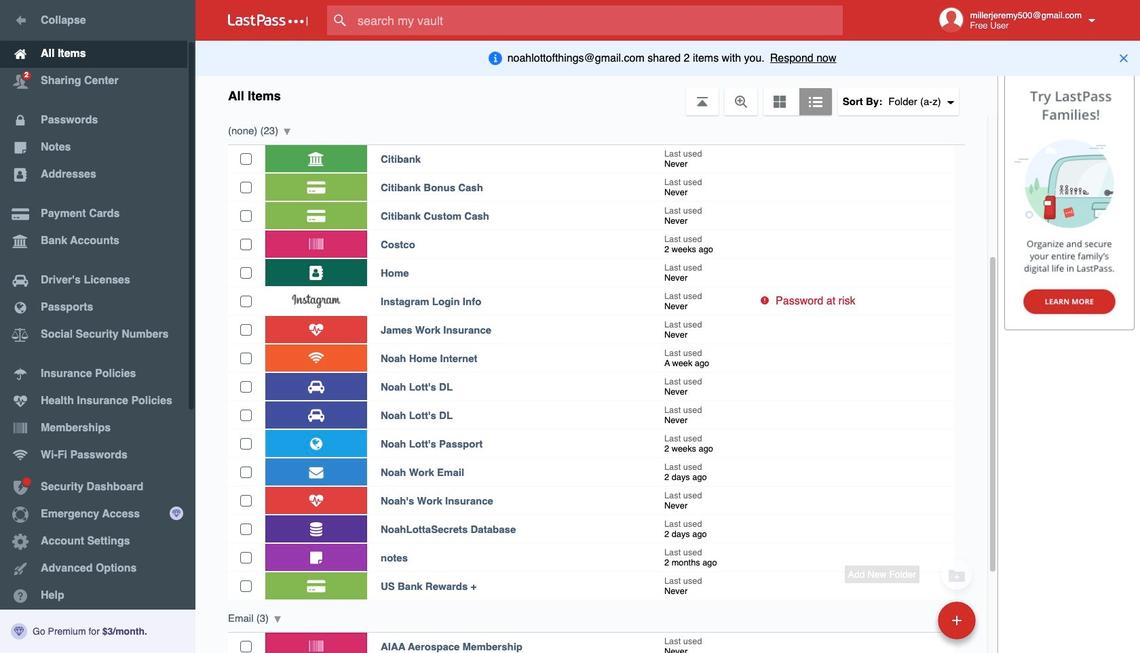 Task type: vqa. For each thing, say whether or not it's contained in the screenshot.
New item 'element'
no



Task type: describe. For each thing, give the bounding box(es) containing it.
main navigation navigation
[[0, 0, 196, 654]]



Task type: locate. For each thing, give the bounding box(es) containing it.
search my vault text field
[[327, 5, 870, 35]]

new item navigation
[[845, 579, 985, 654]]

lastpass image
[[228, 14, 308, 26]]

vault options navigation
[[196, 75, 998, 115]]

Search search field
[[327, 5, 870, 35]]



